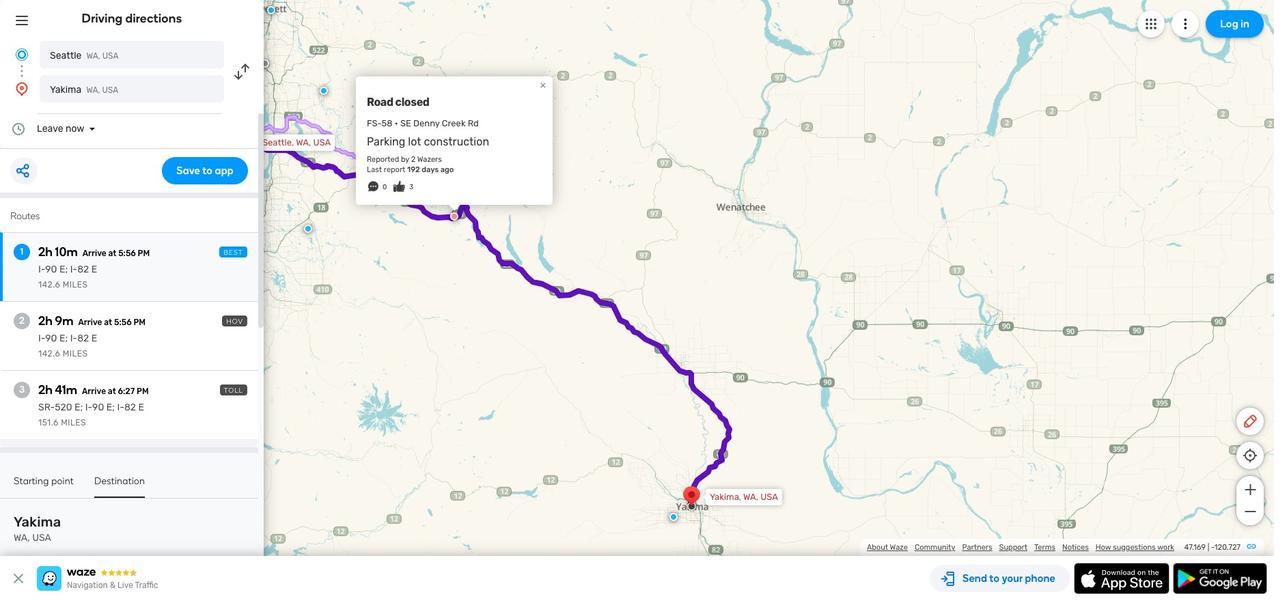 Task type: describe. For each thing, give the bounding box(es) containing it.
pm for 41m
[[137, 387, 149, 396]]

starting
[[14, 476, 49, 487]]

ago
[[440, 165, 454, 174]]

hov
[[226, 318, 243, 326]]

×
[[540, 78, 546, 91]]

current location image
[[14, 46, 30, 63]]

arrive for 2h 9m
[[78, 318, 102, 327]]

leave
[[37, 123, 63, 135]]

0 vertical spatial police image
[[320, 87, 328, 95]]

10m
[[55, 245, 78, 260]]

how suggestions work link
[[1096, 543, 1174, 552]]

0
[[383, 183, 387, 191]]

arrive for 2h 41m
[[82, 387, 106, 396]]

0 horizontal spatial 3
[[19, 384, 25, 396]]

days
[[422, 165, 439, 174]]

navigation & live traffic
[[67, 581, 158, 590]]

wazers
[[417, 155, 442, 164]]

miles inside sr-520 e; i-90 e; i-82 e 151.6 miles
[[61, 418, 86, 428]]

rd
[[468, 118, 479, 128]]

9m
[[55, 314, 73, 329]]

reported
[[367, 155, 399, 164]]

2h 9m arrive at 5:56 pm
[[38, 314, 146, 329]]

accident image
[[261, 59, 269, 68]]

6:27
[[118, 387, 135, 396]]

0 vertical spatial yakima
[[50, 84, 81, 96]]

fs-
[[367, 118, 382, 128]]

zoom in image
[[1242, 482, 1259, 498]]

starting point button
[[14, 476, 74, 497]]

i-90 e; i-82 e 142.6 miles for 2h 9m
[[38, 333, 97, 359]]

i- down 2h 10m arrive at 5:56 pm
[[38, 264, 45, 275]]

sr-
[[38, 402, 55, 413]]

starting point
[[14, 476, 74, 487]]

|
[[1208, 543, 1209, 552]]

0 vertical spatial yakima wa, usa
[[50, 84, 118, 96]]

0 horizontal spatial 2
[[19, 315, 25, 327]]

58
[[382, 118, 393, 128]]

about waze community partners support terms notices how suggestions work
[[867, 543, 1174, 552]]

wa, up x icon
[[14, 532, 30, 544]]

90 for 10m
[[45, 264, 57, 275]]

usa right yakima,
[[761, 492, 778, 502]]

creek
[[442, 118, 466, 128]]

routes
[[10, 210, 40, 222]]

usa down starting point button
[[32, 532, 51, 544]]

fs-58 • se denny creek rd
[[367, 118, 479, 128]]

seattle, wa, usa
[[262, 137, 331, 147]]

2h 41m arrive at 6:27 pm
[[38, 383, 149, 398]]

parking lot construction reported by 2 wazers last report 192 days ago
[[367, 135, 489, 174]]

toll
[[224, 387, 243, 395]]

e; down 2h 41m arrive at 6:27 pm
[[106, 402, 115, 413]]

partners
[[962, 543, 992, 552]]

&
[[110, 581, 116, 590]]

151.6
[[38, 418, 59, 428]]

× link
[[537, 78, 549, 91]]

wa, right yakima,
[[743, 492, 758, 502]]

pm for 10m
[[138, 249, 150, 258]]

location image
[[14, 81, 30, 97]]

5:56 for 9m
[[114, 318, 132, 327]]

520
[[55, 402, 72, 413]]

x image
[[10, 570, 27, 587]]

seattle
[[50, 50, 82, 61]]

about
[[867, 543, 888, 552]]

wa, down seattle wa, usa
[[86, 85, 100, 95]]

-
[[1211, 543, 1215, 552]]

terms
[[1034, 543, 1056, 552]]

last
[[367, 165, 382, 174]]

closed
[[395, 95, 429, 108]]

zoom out image
[[1242, 504, 1259, 520]]

leave now
[[37, 123, 84, 135]]

90 inside sr-520 e; i-90 e; i-82 e 151.6 miles
[[92, 402, 104, 413]]

90 for 9m
[[45, 333, 57, 344]]

community
[[915, 543, 955, 552]]

at for 10m
[[108, 249, 116, 258]]

i- down 10m
[[70, 264, 77, 275]]

miles for 9m
[[63, 349, 88, 359]]

120.727
[[1215, 543, 1241, 552]]

i- down 9m
[[70, 333, 77, 344]]

sr-520 e; i-90 e; i-82 e 151.6 miles
[[38, 402, 144, 428]]

2h for 2h 41m
[[38, 383, 52, 398]]

at for 9m
[[104, 318, 112, 327]]

wa, inside seattle wa, usa
[[86, 51, 100, 61]]

notices link
[[1062, 543, 1089, 552]]

live
[[118, 581, 133, 590]]



Task type: locate. For each thing, give the bounding box(es) containing it.
1 vertical spatial 90
[[45, 333, 57, 344]]

0 vertical spatial arrive
[[82, 249, 106, 258]]

2h for 2h 10m
[[38, 245, 52, 260]]

2 left 9m
[[19, 315, 25, 327]]

1 vertical spatial 5:56
[[114, 318, 132, 327]]

partners link
[[962, 543, 992, 552]]

2 vertical spatial miles
[[61, 418, 86, 428]]

seattle,
[[262, 137, 294, 147]]

1 vertical spatial pm
[[133, 318, 146, 327]]

90 down 9m
[[45, 333, 57, 344]]

0 vertical spatial at
[[108, 249, 116, 258]]

90 down 2h 41m arrive at 6:27 pm
[[92, 402, 104, 413]]

at inside 2h 10m arrive at 5:56 pm
[[108, 249, 116, 258]]

1 horizontal spatial police image
[[320, 87, 328, 95]]

i-90 e; i-82 e 142.6 miles down 10m
[[38, 264, 97, 290]]

47.169 | -120.727
[[1184, 543, 1241, 552]]

yakima wa, usa
[[50, 84, 118, 96], [14, 514, 61, 544]]

wa, right seattle,
[[296, 137, 311, 147]]

1 vertical spatial at
[[104, 318, 112, 327]]

47.169
[[1184, 543, 1206, 552]]

142.6
[[38, 280, 60, 290], [38, 349, 60, 359]]

arrive for 2h 10m
[[82, 249, 106, 258]]

142.6 for 10m
[[38, 280, 60, 290]]

e down "2h 9m arrive at 5:56 pm"
[[91, 333, 97, 344]]

e down 2h 10m arrive at 5:56 pm
[[91, 264, 97, 275]]

at left 6:27
[[108, 387, 116, 396]]

yakima, wa, usa
[[710, 492, 778, 502]]

1 horizontal spatial 2
[[411, 155, 416, 164]]

i-90 e; i-82 e 142.6 miles down 9m
[[38, 333, 97, 359]]

i-90 e; i-82 e 142.6 miles for 2h 10m
[[38, 264, 97, 290]]

0 vertical spatial 2h
[[38, 245, 52, 260]]

3 2h from the top
[[38, 383, 52, 398]]

se
[[400, 118, 411, 128]]

e; for 41m
[[75, 402, 83, 413]]

5:56 for 10m
[[118, 249, 136, 258]]

82 inside sr-520 e; i-90 e; i-82 e 151.6 miles
[[124, 402, 136, 413]]

2h for 2h 9m
[[38, 314, 52, 329]]

5:56 inside "2h 9m arrive at 5:56 pm"
[[114, 318, 132, 327]]

navigation
[[67, 581, 108, 590]]

1 142.6 from the top
[[38, 280, 60, 290]]

by
[[401, 155, 409, 164]]

usa down seattle wa, usa
[[102, 85, 118, 95]]

wa, right the seattle
[[86, 51, 100, 61]]

0 vertical spatial miles
[[63, 280, 88, 290]]

e down 2h 41m arrive at 6:27 pm
[[138, 402, 144, 413]]

parking
[[367, 135, 405, 148]]

seattle wa, usa
[[50, 50, 119, 61]]

0 vertical spatial 3
[[409, 183, 414, 191]]

miles down 520
[[61, 418, 86, 428]]

now
[[66, 123, 84, 135]]

pm inside "2h 9m arrive at 5:56 pm"
[[133, 318, 146, 327]]

0 vertical spatial 5:56
[[118, 249, 136, 258]]

at inside 2h 41m arrive at 6:27 pm
[[108, 387, 116, 396]]

2h 10m arrive at 5:56 pm
[[38, 245, 150, 260]]

2 vertical spatial at
[[108, 387, 116, 396]]

0 vertical spatial pm
[[138, 249, 150, 258]]

e; down 9m
[[59, 333, 68, 344]]

best
[[224, 249, 243, 257]]

yakima down starting point button
[[14, 514, 61, 530]]

2 vertical spatial e
[[138, 402, 144, 413]]

pm
[[138, 249, 150, 258], [133, 318, 146, 327], [137, 387, 149, 396]]

driving
[[82, 11, 123, 26]]

usa down driving
[[102, 51, 119, 61]]

at
[[108, 249, 116, 258], [104, 318, 112, 327], [108, 387, 116, 396]]

arrive inside "2h 9m arrive at 5:56 pm"
[[78, 318, 102, 327]]

at for 41m
[[108, 387, 116, 396]]

1 vertical spatial e
[[91, 333, 97, 344]]

usa inside seattle wa, usa
[[102, 51, 119, 61]]

82 down "2h 9m arrive at 5:56 pm"
[[77, 333, 89, 344]]

point
[[51, 476, 74, 487]]

1 vertical spatial 82
[[77, 333, 89, 344]]

arrive inside 2h 10m arrive at 5:56 pm
[[82, 249, 106, 258]]

pm for 9m
[[133, 318, 146, 327]]

e; for 9m
[[59, 333, 68, 344]]

1 vertical spatial miles
[[63, 349, 88, 359]]

miles down 9m
[[63, 349, 88, 359]]

142.6 down 10m
[[38, 280, 60, 290]]

e inside sr-520 e; i-90 e; i-82 e 151.6 miles
[[138, 402, 144, 413]]

denny
[[413, 118, 440, 128]]

e; right 520
[[75, 402, 83, 413]]

yakima down the seattle
[[50, 84, 81, 96]]

e for 10m
[[91, 264, 97, 275]]

i- down 2h 41m arrive at 6:27 pm
[[85, 402, 92, 413]]

2 vertical spatial pm
[[137, 387, 149, 396]]

1 vertical spatial police image
[[304, 225, 312, 233]]

traffic
[[135, 581, 158, 590]]

2 vertical spatial arrive
[[82, 387, 106, 396]]

support
[[999, 543, 1028, 552]]

2 right by
[[411, 155, 416, 164]]

i-90 e; i-82 e 142.6 miles
[[38, 264, 97, 290], [38, 333, 97, 359]]

2 vertical spatial 82
[[124, 402, 136, 413]]

suggestions
[[1113, 543, 1156, 552]]

destination button
[[94, 476, 145, 498]]

1 i-90 e; i-82 e 142.6 miles from the top
[[38, 264, 97, 290]]

2 horizontal spatial police image
[[670, 513, 678, 521]]

1 vertical spatial i-90 e; i-82 e 142.6 miles
[[38, 333, 97, 359]]

5:56 right 10m
[[118, 249, 136, 258]]

clock image
[[10, 121, 27, 137]]

2h up sr-
[[38, 383, 52, 398]]

about waze link
[[867, 543, 908, 552]]

82 down 2h 10m arrive at 5:56 pm
[[77, 264, 89, 275]]

0 vertical spatial 82
[[77, 264, 89, 275]]

5:56 right 9m
[[114, 318, 132, 327]]

arrive
[[82, 249, 106, 258], [78, 318, 102, 327], [82, 387, 106, 396]]

pencil image
[[1242, 413, 1258, 430]]

90 down 10m
[[45, 264, 57, 275]]

1 2h from the top
[[38, 245, 52, 260]]

2 vertical spatial 2h
[[38, 383, 52, 398]]

e;
[[59, 264, 68, 275], [59, 333, 68, 344], [75, 402, 83, 413], [106, 402, 115, 413]]

notices
[[1062, 543, 1089, 552]]

3
[[409, 183, 414, 191], [19, 384, 25, 396]]

3 left 41m
[[19, 384, 25, 396]]

i-
[[38, 264, 45, 275], [70, 264, 77, 275], [38, 333, 45, 344], [70, 333, 77, 344], [85, 402, 92, 413], [117, 402, 124, 413]]

terms link
[[1034, 543, 1056, 552]]

waze
[[890, 543, 908, 552]]

miles down 10m
[[63, 280, 88, 290]]

1
[[20, 246, 23, 258]]

usa
[[102, 51, 119, 61], [102, 85, 118, 95], [313, 137, 331, 147], [761, 492, 778, 502], [32, 532, 51, 544]]

miles for 10m
[[63, 280, 88, 290]]

directions
[[125, 11, 182, 26]]

link image
[[1246, 541, 1257, 552]]

miles
[[63, 280, 88, 290], [63, 349, 88, 359], [61, 418, 86, 428]]

i- down 6:27
[[117, 402, 124, 413]]

1 vertical spatial 2
[[19, 315, 25, 327]]

1 vertical spatial 142.6
[[38, 349, 60, 359]]

arrive up sr-520 e; i-90 e; i-82 e 151.6 miles
[[82, 387, 106, 396]]

pm inside 2h 10m arrive at 5:56 pm
[[138, 249, 150, 258]]

work
[[1157, 543, 1174, 552]]

community link
[[915, 543, 955, 552]]

road closed
[[367, 95, 429, 108]]

1 vertical spatial 2h
[[38, 314, 52, 329]]

i- down "2h 9m arrive at 5:56 pm"
[[38, 333, 45, 344]]

0 vertical spatial e
[[91, 264, 97, 275]]

90
[[45, 264, 57, 275], [45, 333, 57, 344], [92, 402, 104, 413]]

1 vertical spatial yakima
[[14, 514, 61, 530]]

5:56
[[118, 249, 136, 258], [114, 318, 132, 327]]

yakima wa, usa down starting point button
[[14, 514, 61, 544]]

2h left 9m
[[38, 314, 52, 329]]

1 vertical spatial arrive
[[78, 318, 102, 327]]

82 down 6:27
[[124, 402, 136, 413]]

road
[[367, 95, 393, 108]]

5:56 inside 2h 10m arrive at 5:56 pm
[[118, 249, 136, 258]]

arrive inside 2h 41m arrive at 6:27 pm
[[82, 387, 106, 396]]

2h left 10m
[[38, 245, 52, 260]]

2 2h from the top
[[38, 314, 52, 329]]

how
[[1096, 543, 1111, 552]]

0 vertical spatial 142.6
[[38, 280, 60, 290]]

usa right seattle,
[[313, 137, 331, 147]]

wa,
[[86, 51, 100, 61], [86, 85, 100, 95], [296, 137, 311, 147], [743, 492, 758, 502], [14, 532, 30, 544]]

e; down 10m
[[59, 264, 68, 275]]

82 for 9m
[[77, 333, 89, 344]]

at right 9m
[[104, 318, 112, 327]]

1 vertical spatial 3
[[19, 384, 25, 396]]

yakima,
[[710, 492, 741, 502]]

arrive right 10m
[[82, 249, 106, 258]]

0 horizontal spatial police image
[[304, 225, 312, 233]]

1 vertical spatial yakima wa, usa
[[14, 514, 61, 544]]

e; for 10m
[[59, 264, 68, 275]]

2h
[[38, 245, 52, 260], [38, 314, 52, 329], [38, 383, 52, 398]]

0 vertical spatial i-90 e; i-82 e 142.6 miles
[[38, 264, 97, 290]]

•
[[395, 118, 398, 128]]

3 down the 192
[[409, 183, 414, 191]]

192
[[407, 165, 420, 174]]

construction
[[424, 135, 489, 148]]

2
[[411, 155, 416, 164], [19, 315, 25, 327]]

pm inside 2h 41m arrive at 6:27 pm
[[137, 387, 149, 396]]

142.6 for 9m
[[38, 349, 60, 359]]

police image
[[320, 87, 328, 95], [304, 225, 312, 233], [670, 513, 678, 521]]

2 inside parking lot construction reported by 2 wazers last report 192 days ago
[[411, 155, 416, 164]]

arrive right 9m
[[78, 318, 102, 327]]

report
[[384, 165, 405, 174]]

destination
[[94, 476, 145, 487]]

yakima
[[50, 84, 81, 96], [14, 514, 61, 530]]

lot
[[408, 135, 421, 148]]

142.6 down 9m
[[38, 349, 60, 359]]

82 for 10m
[[77, 264, 89, 275]]

41m
[[55, 383, 77, 398]]

police image
[[267, 6, 275, 14]]

at right 10m
[[108, 249, 116, 258]]

82
[[77, 264, 89, 275], [77, 333, 89, 344], [124, 402, 136, 413]]

driving directions
[[82, 11, 182, 26]]

2 vertical spatial police image
[[670, 513, 678, 521]]

0 vertical spatial 2
[[411, 155, 416, 164]]

e
[[91, 264, 97, 275], [91, 333, 97, 344], [138, 402, 144, 413]]

1 horizontal spatial 3
[[409, 183, 414, 191]]

2 vertical spatial 90
[[92, 402, 104, 413]]

2 i-90 e; i-82 e 142.6 miles from the top
[[38, 333, 97, 359]]

e for 9m
[[91, 333, 97, 344]]

0 vertical spatial 90
[[45, 264, 57, 275]]

at inside "2h 9m arrive at 5:56 pm"
[[104, 318, 112, 327]]

support link
[[999, 543, 1028, 552]]

2 142.6 from the top
[[38, 349, 60, 359]]

yakima wa, usa down seattle wa, usa
[[50, 84, 118, 96]]



Task type: vqa. For each thing, say whether or not it's contained in the screenshot.
9M
yes



